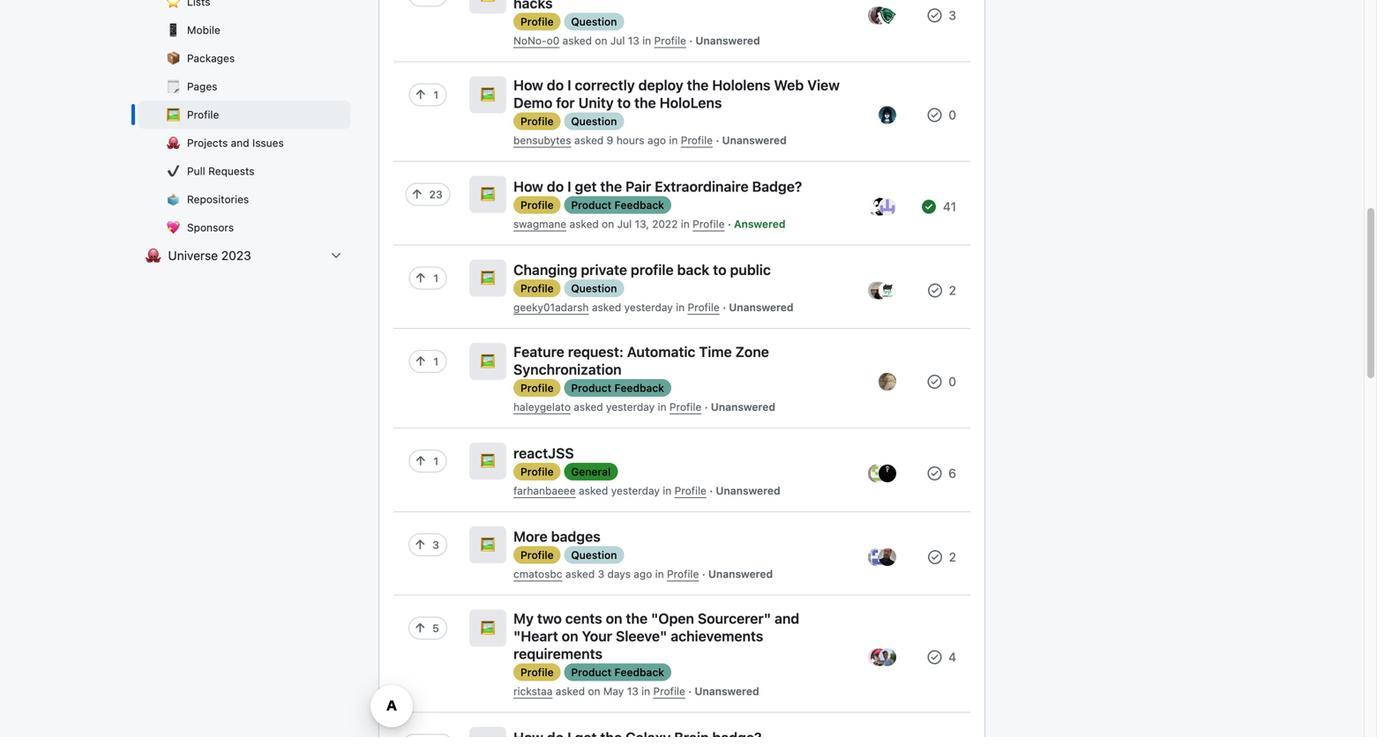 Task type: vqa. For each thing, say whether or not it's contained in the screenshot.


Task type: describe. For each thing, give the bounding box(es) containing it.
cents
[[565, 611, 602, 628]]

o0
[[547, 35, 560, 47]]

product feedback link for "open
[[564, 664, 671, 682]]

on left may at the left bottom of the page
[[588, 686, 601, 698]]

in down back
[[676, 302, 685, 314]]

@tshenolo image
[[871, 198, 889, 216]]

0 link for feature request: automatic time zone synchronization
[[928, 375, 957, 389]]

2023
[[221, 248, 251, 263]]

haleygelato asked yesterday in profile · unanswered
[[514, 401, 776, 414]]

"open
[[651, 611, 694, 628]]

rickstaa link
[[514, 686, 553, 698]]

🗳️
[[167, 191, 180, 208]]

@msadegh18 image
[[871, 465, 889, 483]]

in up deploy
[[643, 35, 651, 47]]

sleeve"
[[616, 628, 667, 645]]

cmatosbc
[[514, 568, 563, 581]]

0 for how do i correctly deploy the hololens web view demo for unity to the hololens
[[946, 108, 957, 122]]

farhanbaeee link
[[514, 485, 576, 497]]

1 arrow up image from the top
[[413, 0, 427, 2]]

check circle image for how do i correctly deploy the hololens web view demo for unity to the hololens
[[928, 108, 942, 122]]

product feedback link for synchronization
[[564, 380, 671, 397]]

product feedback link for pair
[[564, 196, 671, 214]]

3 inside button
[[433, 539, 439, 551]]

0 for feature request: automatic time zone synchronization
[[946, 375, 957, 389]]

do for correctly
[[547, 77, 564, 94]]

universe 2023 button
[[139, 242, 350, 271]]

1 question link from the top
[[564, 13, 624, 31]]

6
[[946, 466, 957, 481]]

📱
[[167, 22, 180, 39]]

changing private profile back to public link
[[514, 261, 771, 279]]

extraordinaire
[[655, 178, 749, 195]]

feedback for synchronization
[[615, 382, 664, 395]]

for
[[556, 95, 575, 111]]

0 vertical spatial 13
[[628, 35, 640, 47]]

in down haleygelato asked yesterday in profile · unanswered
[[663, 485, 672, 497]]

"heart
[[514, 628, 558, 645]]

in right the 2022
[[681, 218, 690, 230]]

swagmane
[[514, 218, 567, 230]]

rickstaa asked on may 13 in profile · unanswered
[[514, 686, 759, 698]]

projects
[[187, 137, 228, 149]]

how do i get the pair extraordinaire badge?
[[514, 178, 802, 195]]

check circle image for more badges
[[928, 550, 942, 565]]

5
[[433, 623, 439, 635]]

feature
[[514, 344, 565, 361]]

badge?
[[752, 178, 802, 195]]

🖼️ profile
[[167, 106, 219, 124]]

1 horizontal spatial 3
[[598, 568, 605, 581]]

achievements
[[671, 628, 764, 645]]

arrow up image for how do i correctly deploy the hololens web view demo for unity to the hololens
[[413, 88, 427, 102]]

🗳️ repositories
[[167, 191, 249, 208]]

bensubytes asked 9 hours ago in profile · unanswered
[[514, 134, 787, 147]]

general link
[[564, 463, 618, 481]]

2 link for more badges
[[928, 550, 957, 565]]

product feedback for synchronization
[[571, 382, 664, 395]]

pages
[[187, 80, 217, 93]]

question for do
[[571, 115, 617, 128]]

check circle image inside 3 link
[[928, 9, 942, 23]]

time
[[699, 344, 732, 361]]

question link for private
[[564, 280, 624, 298]]

nono-o0 asked on jul 13 in profile · unanswered
[[514, 35, 760, 47]]

13,
[[635, 218, 649, 230]]

profile
[[631, 262, 674, 279]]

product for cents
[[571, 667, 612, 679]]

asked for reactjss
[[579, 485, 608, 497]]

more badges
[[514, 529, 601, 545]]

your
[[582, 628, 612, 645]]

feature request: automatic time zone synchronization link
[[514, 343, 856, 379]]

check circle fill image
[[922, 200, 936, 214]]

@varunpats image
[[871, 549, 889, 566]]

question for badges
[[571, 549, 617, 562]]

the up hololens
[[687, 77, 709, 94]]

check circle image inside "6" link
[[928, 467, 942, 481]]

may
[[604, 686, 624, 698]]

🖼️ for my two cents on the "open sourcerer" and "heart on your sleeve" achievements requirements
[[481, 620, 495, 638]]

the down deploy
[[634, 95, 656, 111]]

more
[[514, 529, 548, 545]]

bensubytes link
[[514, 134, 571, 147]]

✔️
[[167, 163, 180, 180]]

cmatosbc asked 3 days ago in profile · unanswered
[[514, 568, 773, 581]]

product for automatic
[[571, 382, 612, 395]]

on left the 13,
[[602, 218, 614, 230]]

📦
[[167, 50, 180, 67]]

view
[[808, 77, 840, 94]]

arrow up image for my two cents on the "open sourcerer" and "heart on your sleeve" achievements requirements
[[413, 622, 427, 636]]

1 button for how
[[409, 84, 447, 129]]

rickstaa
[[514, 686, 553, 698]]

📱 mobile
[[167, 22, 220, 39]]

🐙 projects and issues
[[167, 135, 284, 152]]

0 vertical spatial 3
[[946, 8, 957, 23]]

two
[[537, 611, 562, 628]]

feature request: automatic time zone synchronization
[[514, 344, 769, 378]]

on up correctly at the left
[[595, 35, 608, 47]]

repositories
[[187, 193, 249, 205]]

ago for do
[[648, 134, 666, 147]]

9
[[607, 134, 614, 147]]

demo
[[514, 95, 553, 111]]

changing private profile back to public
[[514, 262, 771, 279]]

asked for my two cents on the "open sourcerer" and "heart on your sleeve" achievements requirements
[[556, 686, 585, 698]]

geeky01adarsh
[[514, 302, 589, 314]]

1 vertical spatial 13
[[627, 686, 639, 698]]

📦 packages
[[167, 50, 235, 67]]

synchronization
[[514, 362, 622, 378]]

universe
[[168, 248, 218, 263]]

web
[[774, 77, 804, 94]]

in right may at the left bottom of the page
[[642, 686, 650, 698]]

2 link for changing private profile back to public
[[928, 283, 957, 298]]

reactjss
[[514, 445, 574, 462]]

my two cents on the "open sourcerer" and "heart on your sleeve" achievements requirements
[[514, 611, 800, 663]]

back
[[677, 262, 710, 279]]

get
[[575, 178, 597, 195]]

✔️ pull requests
[[167, 163, 255, 180]]



Task type: locate. For each thing, give the bounding box(es) containing it.
1 vertical spatial product
[[571, 382, 612, 395]]

product feedback link up haleygelato asked yesterday in profile · unanswered
[[564, 380, 671, 397]]

@nono o0 image
[[879, 7, 897, 24]]

1 product feedback from the top
[[571, 199, 664, 211]]

on up your
[[606, 611, 623, 628]]

2 product feedback link from the top
[[564, 380, 671, 397]]

3 right the @nono o0 icon
[[946, 8, 957, 23]]

product feedback
[[571, 199, 664, 211], [571, 382, 664, 395], [571, 667, 664, 679]]

issues
[[252, 137, 284, 149]]

🖼️ for more badges
[[481, 536, 495, 555]]

mobile
[[187, 24, 220, 36]]

the right the get
[[600, 178, 622, 195]]

asked down the get
[[570, 218, 599, 230]]

2 check circle image from the top
[[928, 108, 942, 122]]

2 1 button from the top
[[409, 267, 447, 313]]

correctly
[[575, 77, 635, 94]]

3 arrow up image from the top
[[413, 538, 427, 552]]

question up nono-o0 asked on jul 13 in profile · unanswered
[[571, 16, 617, 28]]

i left the get
[[568, 178, 571, 195]]

0 vertical spatial yesterday
[[624, 302, 673, 314]]

question
[[571, 16, 617, 28], [571, 115, 617, 128], [571, 283, 617, 295], [571, 549, 617, 562]]

do
[[547, 77, 564, 94], [547, 178, 564, 195]]

pull
[[187, 165, 205, 177]]

haleygelato link
[[514, 401, 571, 414]]

4 question from the top
[[571, 549, 617, 562]]

badges
[[551, 529, 601, 545]]

3 feedback from the top
[[615, 667, 664, 679]]

💖
[[167, 219, 180, 236]]

2 2 from the top
[[946, 550, 957, 565]]

i inside the how do i correctly deploy the hololens web view demo for unity to the hololens
[[568, 77, 571, 94]]

deploy
[[639, 77, 684, 94]]

0 vertical spatial 2 link
[[928, 283, 957, 298]]

and right sourcerer"
[[775, 611, 800, 628]]

more badges link
[[514, 528, 601, 546]]

yesterday down general link
[[611, 485, 660, 497]]

how
[[514, 77, 543, 94], [514, 178, 543, 195]]

question link down unity
[[564, 113, 624, 130]]

to inside the how do i correctly deploy the hololens web view demo for unity to the hololens
[[617, 95, 631, 111]]

🖼️ left reactjss
[[481, 452, 495, 471]]

changing
[[514, 262, 578, 279]]

1 0 from the top
[[946, 108, 957, 122]]

2 for more badges
[[946, 550, 957, 565]]

3 product feedback from the top
[[571, 667, 664, 679]]

2 horizontal spatial 3
[[946, 8, 957, 23]]

hololens
[[712, 77, 771, 94]]

asked down general
[[579, 485, 608, 497]]

how do i correctly deploy the hololens web view demo for unity to the hololens
[[514, 77, 840, 111]]

2 0 link from the top
[[928, 375, 957, 389]]

feedback up haleygelato asked yesterday in profile · unanswered
[[615, 382, 664, 395]]

3 1 button from the top
[[409, 350, 447, 396]]

3 question from the top
[[571, 283, 617, 295]]

🖼️ down 🗒️
[[167, 106, 180, 124]]

check circle image right @cmatosbc icon
[[928, 550, 942, 565]]

0 link right @bensubytes "image" on the right
[[928, 108, 957, 122]]

universe 2023
[[168, 248, 251, 263]]

0 vertical spatial 2
[[946, 283, 957, 298]]

public
[[730, 262, 771, 279]]

1 button
[[409, 84, 447, 129], [409, 267, 447, 313], [409, 350, 447, 396], [409, 450, 447, 496]]

answered
[[734, 218, 786, 230]]

🐙
[[167, 135, 180, 152]]

3 1 from the top
[[433, 356, 438, 368]]

2 how from the top
[[514, 178, 543, 195]]

1 vertical spatial ago
[[634, 568, 652, 581]]

1 do from the top
[[547, 77, 564, 94]]

1 vertical spatial 2 link
[[928, 550, 957, 565]]

1 check circle image from the top
[[928, 284, 942, 298]]

2 check circle image from the top
[[928, 375, 942, 389]]

product for i
[[571, 199, 612, 211]]

days
[[608, 568, 631, 581]]

2 vertical spatial check circle image
[[928, 550, 942, 565]]

1 vertical spatial jul
[[617, 218, 632, 230]]

check circle image right the @haleygelato image on the bottom of the page
[[928, 375, 942, 389]]

0 vertical spatial and
[[231, 137, 249, 149]]

how do i correctly deploy the hololens web view demo for unity to the hololens link
[[514, 77, 856, 112]]

@kayleexx image
[[871, 7, 889, 24]]

how up swagmane link
[[514, 178, 543, 195]]

do inside the how do i correctly deploy the hololens web view demo for unity to the hololens
[[547, 77, 564, 94]]

nono-
[[514, 35, 547, 47]]

6 link
[[928, 466, 957, 481]]

4 check circle image from the top
[[928, 651, 942, 665]]

2 link right @geeky01adarsh icon
[[928, 283, 957, 298]]

1 vertical spatial do
[[547, 178, 564, 195]]

in right the days at the left bottom of page
[[655, 568, 664, 581]]

to
[[617, 95, 631, 111], [713, 262, 727, 279]]

nono-o0 link
[[514, 35, 560, 47]]

feedback for "open
[[615, 667, 664, 679]]

0 horizontal spatial to
[[617, 95, 631, 111]]

1 button for changing
[[409, 267, 447, 313]]

profile inside '🖼️ profile'
[[187, 108, 219, 121]]

1 1 button from the top
[[409, 84, 447, 129]]

@rickstaa image
[[879, 649, 897, 667]]

profile link
[[514, 13, 561, 31], [654, 35, 686, 47], [514, 113, 561, 130], [681, 134, 713, 147], [514, 196, 561, 214], [693, 218, 725, 230], [514, 280, 561, 298], [688, 302, 720, 314], [514, 380, 561, 397], [670, 401, 702, 414], [514, 463, 561, 481], [675, 485, 707, 497], [514, 547, 561, 564], [667, 568, 699, 581], [514, 664, 561, 682], [653, 686, 686, 698]]

check circle image left the 4
[[928, 651, 942, 665]]

5 button
[[409, 617, 447, 663]]

zone
[[736, 344, 769, 361]]

i for get
[[568, 178, 571, 195]]

asked for how do i correctly deploy the hololens web view demo for unity to the hololens
[[574, 134, 604, 147]]

2 feedback from the top
[[615, 382, 664, 395]]

13 right may at the left bottom of the page
[[627, 686, 639, 698]]

question link for do
[[564, 113, 624, 130]]

question link for badges
[[564, 547, 624, 564]]

2 for changing private profile back to public
[[946, 283, 957, 298]]

🖼️ for reactjss
[[481, 452, 495, 471]]

in down hololens
[[669, 134, 678, 147]]

🖼️
[[481, 86, 495, 104], [167, 106, 180, 124], [481, 185, 495, 204], [481, 269, 495, 288], [481, 353, 495, 371], [481, 452, 495, 471], [481, 536, 495, 555], [481, 620, 495, 638]]

how do i get the pair extraordinaire badge? link
[[514, 178, 802, 195]]

in
[[643, 35, 651, 47], [669, 134, 678, 147], [681, 218, 690, 230], [676, 302, 685, 314], [658, 401, 667, 414], [663, 485, 672, 497], [655, 568, 664, 581], [642, 686, 650, 698]]

2 0 from the top
[[946, 375, 957, 389]]

1 2 from the top
[[946, 283, 957, 298]]

how for how do i get the pair extraordinaire badge?
[[514, 178, 543, 195]]

yesterday down feature request: automatic time zone synchronization
[[606, 401, 655, 414]]

1 product from the top
[[571, 199, 612, 211]]

check circle image right the @nono o0 icon
[[928, 9, 942, 23]]

@geeky01adarsh image
[[879, 282, 897, 299]]

2 link right @cmatosbc icon
[[928, 550, 957, 565]]

product up may at the left bottom of the page
[[571, 667, 612, 679]]

asked left 9
[[574, 134, 604, 147]]

2 link
[[928, 283, 957, 298], [928, 550, 957, 565]]

private
[[581, 262, 627, 279]]

3
[[946, 8, 957, 23], [433, 539, 439, 551], [598, 568, 605, 581]]

3 check circle image from the top
[[928, 467, 942, 481]]

0 vertical spatial feedback
[[615, 199, 664, 211]]

arrow up image inside "3" button
[[413, 538, 427, 552]]

do up the for
[[547, 77, 564, 94]]

feedback down pair
[[615, 199, 664, 211]]

how for how do i correctly deploy the hololens web view demo for unity to the hololens
[[514, 77, 543, 94]]

3 left the days at the left bottom of page
[[598, 568, 605, 581]]

4 1 button from the top
[[409, 450, 447, 496]]

3 link
[[928, 8, 957, 23]]

1 vertical spatial 2
[[946, 550, 957, 565]]

my two cents on the "open sourcerer" and "heart on your sleeve" achievements requirements link
[[514, 610, 838, 663]]

0 vertical spatial do
[[547, 77, 564, 94]]

1 vertical spatial check circle image
[[928, 108, 942, 122]]

1 vertical spatial 0
[[946, 375, 957, 389]]

ago
[[648, 134, 666, 147], [634, 568, 652, 581]]

check circle image right @bensubytes "image" on the right
[[928, 108, 942, 122]]

0 vertical spatial 0 link
[[928, 108, 957, 122]]

pair
[[626, 178, 651, 195]]

3 product feedback link from the top
[[564, 664, 671, 682]]

hours
[[617, 134, 645, 147]]

on up requirements
[[562, 628, 579, 645]]

yesterday for profile
[[624, 302, 673, 314]]

swagmane link
[[514, 218, 567, 230]]

4 1 from the top
[[433, 455, 438, 468]]

check circle image inside 4 link
[[928, 651, 942, 665]]

asked down private
[[592, 302, 621, 314]]

question down private
[[571, 283, 617, 295]]

product down synchronization
[[571, 382, 612, 395]]

1 vertical spatial to
[[713, 262, 727, 279]]

yesterday for automatic
[[606, 401, 655, 414]]

2 right @cmatosbc icon
[[946, 550, 957, 565]]

0 vertical spatial 0
[[946, 108, 957, 122]]

product feedback up may at the left bottom of the page
[[571, 667, 664, 679]]

0 vertical spatial to
[[617, 95, 631, 111]]

1 vertical spatial 3
[[433, 539, 439, 551]]

🗒️
[[167, 78, 180, 95]]

1 for how
[[433, 89, 438, 101]]

0 vertical spatial ago
[[648, 134, 666, 147]]

2 right @geeky01adarsh icon
[[946, 283, 957, 298]]

41 link
[[922, 199, 957, 214]]

1 vertical spatial i
[[568, 178, 571, 195]]

🖼️ right '23'
[[481, 185, 495, 204]]

to right back
[[713, 262, 727, 279]]

0 right the @haleygelato image on the bottom of the page
[[946, 375, 957, 389]]

and inside my two cents on the "open sourcerer" and "heart on your sleeve" achievements requirements
[[775, 611, 800, 628]]

1 button for feature
[[409, 350, 447, 396]]

the up sleeve"
[[626, 611, 648, 628]]

🖼️ left my
[[481, 620, 495, 638]]

2 vertical spatial product feedback link
[[564, 664, 671, 682]]

i inside how do i get the pair extraordinaire badge? link
[[568, 178, 571, 195]]

check circle image for the
[[928, 651, 942, 665]]

arrow up image
[[410, 188, 424, 202], [413, 271, 427, 285], [413, 355, 427, 369], [413, 455, 427, 469]]

1 feedback from the top
[[615, 199, 664, 211]]

23
[[429, 189, 443, 201]]

and inside 🐙 projects and issues
[[231, 137, 249, 149]]

4 arrow up image from the top
[[413, 622, 427, 636]]

the inside my two cents on the "open sourcerer" and "heart on your sleeve" achievements requirements
[[626, 611, 648, 628]]

geeky01adarsh asked yesterday in profile · unanswered
[[514, 302, 794, 314]]

check circle image for zone
[[928, 375, 942, 389]]

on
[[595, 35, 608, 47], [602, 218, 614, 230], [606, 611, 623, 628], [562, 628, 579, 645], [588, 686, 601, 698]]

i for correctly
[[568, 77, 571, 94]]

feedback
[[615, 199, 664, 211], [615, 382, 664, 395], [615, 667, 664, 679]]

asked for feature request: automatic time zone synchronization
[[574, 401, 603, 414]]

check circle image
[[928, 284, 942, 298], [928, 375, 942, 389], [928, 467, 942, 481], [928, 651, 942, 665]]

farhanbaeee
[[514, 485, 576, 497]]

how up demo
[[514, 77, 543, 94]]

2 question from the top
[[571, 115, 617, 128]]

arrow up image inside 23 button
[[410, 188, 424, 202]]

1 0 link from the top
[[928, 108, 957, 122]]

1 how from the top
[[514, 77, 543, 94]]

product feedback for "open
[[571, 667, 664, 679]]

@cmatosbc image
[[879, 549, 897, 566]]

0 vertical spatial product feedback link
[[564, 196, 671, 214]]

2 vertical spatial 3
[[598, 568, 605, 581]]

0 horizontal spatial 3
[[433, 539, 439, 551]]

question link down private
[[564, 280, 624, 298]]

asked right 'rickstaa' link
[[556, 686, 585, 698]]

question for private
[[571, 283, 617, 295]]

0 vertical spatial i
[[568, 77, 571, 94]]

product feedback link up may at the left bottom of the page
[[564, 664, 671, 682]]

🖼️ for how do i get the pair extraordinaire badge?
[[481, 185, 495, 204]]

hololens
[[660, 95, 722, 111]]

4 link
[[928, 650, 957, 665]]

🖼️ left demo
[[481, 86, 495, 104]]

13
[[628, 35, 640, 47], [627, 686, 639, 698]]

asked right o0
[[563, 35, 592, 47]]

feedback up rickstaa asked on may 13 in profile · unanswered
[[615, 667, 664, 679]]

1 vertical spatial 0 link
[[928, 375, 957, 389]]

🖼️ for how do i correctly deploy the hololens web view demo for unity to the hololens
[[481, 86, 495, 104]]

product
[[571, 199, 612, 211], [571, 382, 612, 395], [571, 667, 612, 679]]

yesterday
[[624, 302, 673, 314], [606, 401, 655, 414], [611, 485, 660, 497]]

1 check circle image from the top
[[928, 9, 942, 23]]

@trisbie image
[[871, 282, 889, 299]]

check circle image
[[928, 9, 942, 23], [928, 108, 942, 122], [928, 550, 942, 565]]

check circle image for to
[[928, 284, 942, 298]]

cmatosbc link
[[514, 568, 563, 581]]

product feedback for pair
[[571, 199, 664, 211]]

question down 'badges'
[[571, 549, 617, 562]]

@farhanbaeee image
[[879, 465, 897, 483]]

2 i from the top
[[568, 178, 571, 195]]

2 vertical spatial product
[[571, 667, 612, 679]]

3 up 5
[[433, 539, 439, 551]]

product feedback link down pair
[[564, 196, 671, 214]]

🖼️ left the more
[[481, 536, 495, 555]]

check circle image right @geeky01adarsh icon
[[928, 284, 942, 298]]

2 2 link from the top
[[928, 550, 957, 565]]

my
[[514, 611, 534, 628]]

i
[[568, 77, 571, 94], [568, 178, 571, 195]]

0 vertical spatial how
[[514, 77, 543, 94]]

@bensubytes image
[[879, 107, 897, 124]]

2 do from the top
[[547, 178, 564, 195]]

requirements
[[514, 646, 603, 663]]

ago right the "hours"
[[648, 134, 666, 147]]

product feedback down pair
[[571, 199, 664, 211]]

3 product from the top
[[571, 667, 612, 679]]

0 vertical spatial product feedback
[[571, 199, 664, 211]]

2 1 from the top
[[433, 272, 438, 285]]

3 button
[[409, 534, 447, 580]]

@skyrocketstan image
[[871, 649, 889, 667]]

1 question from the top
[[571, 16, 617, 28]]

asked down synchronization
[[574, 401, 603, 414]]

0 vertical spatial jul
[[611, 35, 625, 47]]

0 horizontal spatial and
[[231, 137, 249, 149]]

reactjss link
[[514, 445, 574, 462]]

2 product from the top
[[571, 382, 612, 395]]

1 product feedback link from the top
[[564, 196, 671, 214]]

do for get
[[547, 178, 564, 195]]

check circle image inside 0 'link'
[[928, 375, 942, 389]]

product down the get
[[571, 199, 612, 211]]

packages
[[187, 52, 235, 64]]

asked for more badges
[[566, 568, 595, 581]]

feedback for pair
[[615, 199, 664, 211]]

and
[[231, 137, 249, 149], [775, 611, 800, 628]]

the
[[687, 77, 709, 94], [634, 95, 656, 111], [600, 178, 622, 195], [626, 611, 648, 628]]

check circle image left 6
[[928, 467, 942, 481]]

🖼️ left feature on the top left
[[481, 353, 495, 371]]

requests
[[208, 165, 255, 177]]

1 vertical spatial yesterday
[[606, 401, 655, 414]]

🖼️ for changing private profile back to public
[[481, 269, 495, 288]]

asked down 'badges'
[[566, 568, 595, 581]]

haleygelato
[[514, 401, 571, 414]]

arrow up image for how
[[410, 188, 424, 202]]

how inside the how do i correctly deploy the hololens web view demo for unity to the hololens
[[514, 77, 543, 94]]

1 2 link from the top
[[928, 283, 957, 298]]

question link up nono-o0 asked on jul 13 in profile · unanswered
[[564, 13, 624, 31]]

1 vertical spatial product feedback
[[571, 382, 664, 395]]

1 vertical spatial product feedback link
[[564, 380, 671, 397]]

🖼️ left changing
[[481, 269, 495, 288]]

4 question link from the top
[[564, 547, 624, 564]]

0 link for how do i correctly deploy the hololens web view demo for unity to the hololens
[[928, 108, 957, 122]]

🖼️ inside list
[[167, 106, 180, 124]]

2 vertical spatial feedback
[[615, 667, 664, 679]]

jul left the 13,
[[617, 218, 632, 230]]

check circle image inside 2 link
[[928, 284, 942, 298]]

arrow up image for more badges
[[413, 538, 427, 552]]

general
[[571, 466, 611, 478]]

geeky01adarsh link
[[514, 302, 589, 314]]

@haleygelato image
[[879, 373, 897, 391]]

2 arrow up image from the top
[[413, 88, 427, 102]]

asked for how do i get the pair extraordinaire badge?
[[570, 218, 599, 230]]

1 vertical spatial how
[[514, 178, 543, 195]]

1 vertical spatial and
[[775, 611, 800, 628]]

1 1 from the top
[[433, 89, 438, 101]]

💖 sponsors
[[167, 219, 234, 236]]

asked
[[563, 35, 592, 47], [574, 134, 604, 147], [570, 218, 599, 230], [592, 302, 621, 314], [574, 401, 603, 414], [579, 485, 608, 497], [566, 568, 595, 581], [556, 686, 585, 698]]

0 right @bensubytes "image" on the right
[[946, 108, 957, 122]]

list
[[131, 0, 357, 278]]

in down feature request: automatic time zone synchronization
[[658, 401, 667, 414]]

1 horizontal spatial to
[[713, 262, 727, 279]]

13 up deploy
[[628, 35, 640, 47]]

arrow up image for changing
[[413, 271, 427, 285]]

yesterday down 'profile'
[[624, 302, 673, 314]]

sourcerer"
[[698, 611, 771, 628]]

1 for changing
[[433, 272, 438, 285]]

1 i from the top
[[568, 77, 571, 94]]

1 for feature
[[433, 356, 438, 368]]

jul
[[611, 35, 625, 47], [617, 218, 632, 230]]

1 vertical spatial feedback
[[615, 382, 664, 395]]

1
[[433, 89, 438, 101], [433, 272, 438, 285], [433, 356, 438, 368], [433, 455, 438, 468]]

0 vertical spatial product
[[571, 199, 612, 211]]

arrow up image inside 5 button
[[413, 622, 427, 636]]

2 vertical spatial product feedback
[[571, 667, 664, 679]]

request:
[[568, 344, 624, 361]]

0 link right the @haleygelato image on the bottom of the page
[[928, 375, 957, 389]]

bensubytes
[[514, 134, 571, 147]]

2 question link from the top
[[564, 113, 624, 130]]

question link down 'badges'
[[564, 547, 624, 564]]

asked for changing private profile back to public
[[592, 302, 621, 314]]

ago right the days at the left bottom of page
[[634, 568, 652, 581]]

arrow up image
[[413, 0, 427, 2], [413, 88, 427, 102], [413, 538, 427, 552], [413, 622, 427, 636]]

question down unity
[[571, 115, 617, 128]]

jul up correctly at the left
[[611, 35, 625, 47]]

do left the get
[[547, 178, 564, 195]]

i up the for
[[568, 77, 571, 94]]

@swagmane image
[[879, 198, 897, 216]]

and left issues
[[231, 137, 249, 149]]

arrow up image for feature
[[413, 355, 427, 369]]

1 horizontal spatial and
[[775, 611, 800, 628]]

3 check circle image from the top
[[928, 550, 942, 565]]

to down correctly at the left
[[617, 95, 631, 111]]

ago for badges
[[634, 568, 652, 581]]

2 product feedback from the top
[[571, 382, 664, 395]]

🖼️ for feature request: automatic time zone synchronization
[[481, 353, 495, 371]]

0 vertical spatial check circle image
[[928, 9, 942, 23]]

2 vertical spatial yesterday
[[611, 485, 660, 497]]

3 question link from the top
[[564, 280, 624, 298]]

list containing 📱
[[131, 0, 357, 278]]

product feedback up haleygelato asked yesterday in profile · unanswered
[[571, 382, 664, 395]]

4
[[945, 650, 957, 665]]

check circle image inside 2 link
[[928, 550, 942, 565]]



